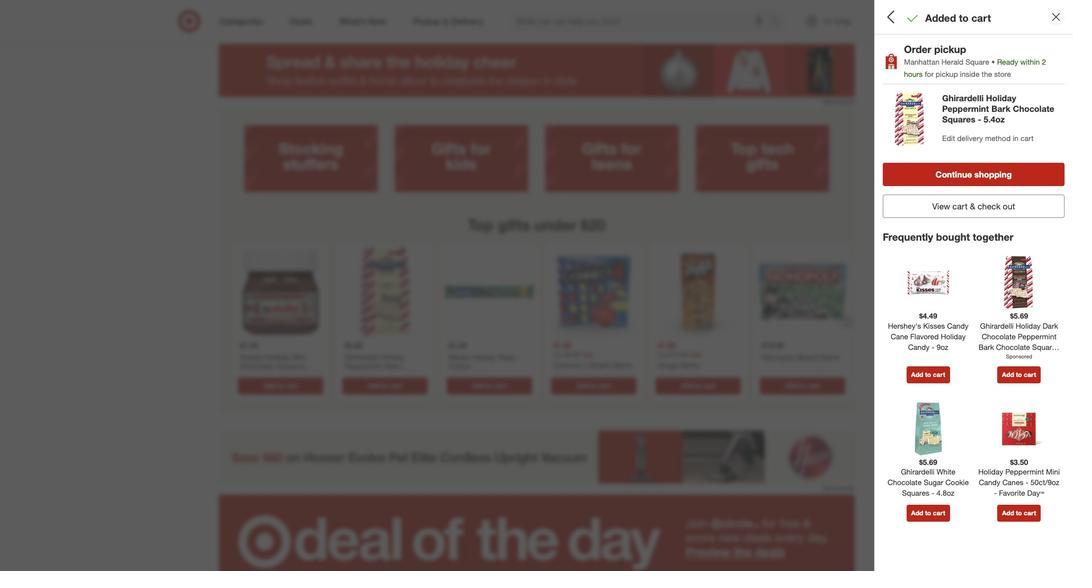 Task type: vqa. For each thing, say whether or not it's contained in the screenshot.
'substitute'
no



Task type: locate. For each thing, give the bounding box(es) containing it.
1 vertical spatial herald
[[947, 112, 978, 124]]

3 until from the top
[[912, 410, 926, 419]]

2 inside ready within 2 hours
[[1043, 57, 1047, 66]]

here
[[1039, 126, 1052, 134], [1039, 350, 1052, 358], [1039, 458, 1052, 466]]

cart for "nerds holiday rope - 0.92oz" "image"
[[494, 382, 507, 390]]

holiday inside $1.29 nutella holiday mini chocolate hazelnut spread - 1.05oz
[[265, 353, 290, 362]]

mile down street
[[898, 254, 912, 263]]

2 vertical spatial pick up here
[[1014, 458, 1052, 466]]

2 pick up here button from the top
[[1010, 346, 1057, 362]]

edit
[[884, 57, 897, 66], [943, 134, 956, 143]]

the inside 'choose options' dialog
[[1031, 231, 1043, 242]]

0 horizontal spatial sale
[[582, 350, 594, 358]]

shipping get it by fri, dec 1
[[1014, 157, 1050, 186]]

in stock ready within 2 hours for pickup inside the store
[[892, 161, 1050, 181], [892, 276, 1050, 296], [892, 378, 1050, 398], [892, 493, 1050, 513]]

candy right kisses
[[948, 321, 969, 330]]

1 horizontal spatial $1.29
[[449, 341, 467, 350]]

0 horizontal spatial mini
[[292, 353, 306, 362]]

peppermint inside $5.69 ghirardelli holiday dark chocolate peppermint bark chocolate squares - 5.26oz
[[1019, 332, 1057, 341]]

1 inside manhattan herald square 1 mile
[[892, 140, 896, 149]]

delivery as soon as 3pm today
[[952, 157, 985, 186]]

the down •
[[982, 69, 993, 78]]

game
[[820, 353, 840, 362], [612, 361, 632, 370], [680, 361, 700, 370]]

0 horizontal spatial gifts
[[432, 139, 467, 158]]

nerds holiday rope - 0.92oz image
[[445, 247, 534, 337]]

top
[[731, 139, 758, 158], [468, 215, 494, 234]]

store for kips bay
[[1033, 389, 1050, 398]]

4.8oz
[[937, 489, 955, 498]]

bark inside $5.69 ghirardelli holiday peppermint bark chocolate squares - 5.4oz
[[385, 362, 401, 371]]

inside for kips bay
[[999, 389, 1019, 398]]

2 sale from the left
[[690, 350, 702, 358]]

10pm
[[928, 193, 947, 202], [928, 308, 947, 317], [928, 410, 947, 419], [928, 525, 947, 534]]

sale inside $7.99 reg $15.99 sale jenga game
[[690, 350, 702, 358]]

peppermint inside ghirardelli holiday peppermint bark chocolate squares - 5.4oz ghirardelli
[[977, 54, 1024, 64]]

pick up here for manhattan herald square
[[1014, 126, 1052, 134]]

game down the $15.99
[[680, 361, 700, 370]]

1 10pm from the top
[[928, 193, 947, 202]]

game inside $7.49 reg $9.99 sale connect 4 board game
[[612, 361, 632, 370]]

to for nutella holiday mini chocolate hazelnut spread - 1.05oz image
[[277, 382, 283, 390]]

4 until from the top
[[912, 525, 926, 534]]

manhattan inside manhattan hells kitchen 1 mile
[[892, 444, 944, 456]]

$5.69 inside the $5.69 ghirardelli white chocolate sugar cookie squares - 4.8oz
[[920, 458, 938, 467]]

holiday
[[1021, 43, 1051, 54], [987, 93, 1017, 104], [1016, 321, 1041, 330], [942, 332, 966, 341], [265, 353, 290, 362], [380, 353, 405, 362], [471, 353, 496, 362], [979, 467, 1004, 476]]

for inside gifts for kids
[[471, 139, 491, 158]]

$1.29 up nerds
[[449, 341, 467, 350]]

2 up ghirardelli white chocolate sugar cookie squares - 4.8oz image
[[937, 389, 941, 398]]

2 until from the top
[[912, 308, 926, 317]]

& for cart
[[971, 201, 976, 212]]

to for jenga game image
[[695, 382, 701, 390]]

gifts inside gifts for teens
[[582, 139, 617, 158]]

0 vertical spatial sponsored
[[824, 98, 855, 106]]

squares
[[1021, 64, 1054, 75], [943, 114, 976, 125], [1033, 342, 1060, 351], [381, 371, 408, 380], [903, 489, 930, 498]]

1 vertical spatial manhattan
[[892, 112, 944, 124]]

ghirardelli holiday peppermint bark chocolate squares - 5.4oz
[[943, 93, 1055, 125]]

peppermint for $3.50 holiday peppermint mini candy canes - 50ct/9oz - favorite day™
[[1006, 467, 1045, 476]]

in-
[[906, 87, 915, 96]]

$1.29 for $1.29 nutella holiday mini chocolate hazelnut spread - 1.05oz
[[240, 341, 258, 350]]

stores inside pick up at charlotte midtown check other stores
[[927, 216, 947, 225]]

to for holiday peppermint mini candy canes - 50ct/9oz - favorite day™ image
[[1017, 509, 1023, 517]]

3 in stock ready within 2 hours for pickup inside the store from the top
[[892, 378, 1050, 398]]

1 vertical spatial advertisement region
[[219, 431, 855, 484]]

until up kitchen
[[912, 410, 926, 419]]

until for manhattan herald square
[[912, 193, 926, 202]]

herald for manhattan herald square 1 mile
[[947, 112, 978, 124]]

0 horizontal spatial edit
[[884, 57, 897, 66]]

order pickup
[[905, 43, 967, 55]]

soon
[[961, 169, 976, 177]]

open until 10pm down eligible
[[892, 308, 947, 317]]

edit for edit delivery method in cart
[[943, 134, 956, 143]]

pick up here button for manhattan herald square
[[1010, 122, 1057, 139]]

add to cart button for "nerds holiday rope - 0.92oz" "image"
[[447, 378, 532, 395]]

square for manhattan herald square •
[[966, 57, 990, 66]]

near
[[906, 76, 922, 85]]

1 pick up here from the top
[[1014, 126, 1052, 134]]

- inside $1.29 nerds holiday rope - 0.92oz
[[518, 353, 521, 362]]

peppermint for ghirardelli holiday peppermint bark chocolate squares - 5.4oz
[[943, 104, 990, 114]]

1 inside kips bay 1 mile
[[892, 357, 896, 366]]

stock up at
[[900, 161, 918, 170]]

favorite
[[1000, 489, 1026, 498]]

sale right the $15.99
[[690, 350, 702, 358]]

pick up here up 50ct/9oz
[[1014, 458, 1052, 466]]

add to cart button for ghirardelli holiday peppermint bark chocolate squares - 5.4oz image corresponding to $5.69
[[342, 378, 428, 395]]

pick up here down dark
[[1014, 350, 1052, 358]]

sponsored
[[824, 98, 855, 106], [1007, 353, 1033, 359], [824, 484, 855, 492]]

until
[[912, 193, 926, 202], [912, 308, 926, 317], [912, 410, 926, 419], [912, 525, 926, 534]]

5.4oz inside ghirardelli holiday peppermint bark chocolate squares - 5.4oz ghirardelli
[[977, 75, 998, 85]]

advertisement region
[[219, 44, 855, 97], [219, 431, 855, 484]]

1 vertical spatial gifts
[[498, 215, 531, 234]]

5.4oz inside ghirardelli holiday peppermint bark chocolate squares - 5.4oz
[[984, 114, 1006, 125]]

2 vertical spatial 5.4oz
[[344, 380, 362, 389]]

bark inside ghirardelli holiday peppermint bark chocolate squares - 5.4oz ghirardelli
[[1026, 54, 1045, 64]]

add to cart for monopoly board game "image"
[[786, 382, 820, 390]]

edit inside dialog
[[943, 134, 956, 143]]

edit your location button
[[883, 56, 953, 67]]

$5.69 for $5.69
[[977, 101, 997, 112]]

1 horizontal spatial gifts
[[747, 154, 779, 173]]

10pm up charlotte
[[928, 193, 947, 202]]

stock for manhattan hells kitchen
[[900, 493, 918, 502]]

candy down flavored
[[909, 342, 930, 351]]

gifts for teens
[[582, 139, 617, 158]]

gifts
[[747, 154, 779, 173], [498, 215, 531, 234]]

mile up pickup
[[898, 140, 912, 149]]

1 horizontal spatial board
[[797, 353, 818, 362]]

3 in from the top
[[892, 378, 898, 387]]

inside up 50
[[961, 69, 980, 78]]

2 horizontal spatial candy
[[980, 478, 1001, 487]]

0 horizontal spatial board
[[590, 361, 610, 370]]

10pm down 4.8oz
[[928, 525, 947, 534]]

0 vertical spatial here
[[1039, 126, 1052, 134]]

sale for game
[[690, 350, 702, 358]]

square up for pickup inside the store
[[966, 57, 990, 66]]

10pm up kisses
[[928, 308, 947, 317]]

ghirardelli inside $5.69 ghirardelli holiday peppermint bark chocolate squares - 5.4oz
[[344, 353, 378, 362]]

inside inside dialog
[[961, 69, 980, 78]]

frequently bought together
[[883, 231, 1014, 243]]

up for bay
[[1029, 350, 1037, 358]]

4 mile from the top
[[898, 471, 912, 480]]

gifts inside gifts for kids
[[432, 139, 467, 158]]

stock up eligible
[[900, 276, 918, 285]]

1 until from the top
[[912, 193, 926, 202]]

1 horizontal spatial &
[[971, 201, 976, 212]]

1 inside times square 42nd street 1 mile
[[892, 254, 896, 263]]

open until 10pm for manhattan hells kitchen
[[892, 525, 947, 534]]

2 right eligible
[[937, 287, 941, 296]]

edit left delivery
[[943, 134, 956, 143]]

hours inside pickup ready within 2 hours
[[890, 178, 906, 186]]

choose
[[883, 9, 928, 24]]

stock for times square 42nd street
[[900, 276, 918, 285]]

0 vertical spatial stores
[[945, 9, 981, 24]]

2 down pick up at charlotte midtown check other stores
[[935, 231, 939, 242]]

2 here from the top
[[1039, 350, 1052, 358]]

1 horizontal spatial gifts
[[582, 139, 617, 158]]

1 open from the top
[[892, 193, 910, 202]]

ready within 2 hours for pickup inside the store
[[883, 231, 1064, 242]]

square inside dialog
[[966, 57, 990, 66]]

1 vertical spatial square
[[892, 124, 926, 137]]

the right together
[[1031, 231, 1043, 242]]

pick for manhattan hells kitchen
[[1014, 458, 1027, 466]]

candy left 'canes'
[[980, 478, 1001, 487]]

jenga
[[658, 361, 678, 370]]

squares inside ghirardelli holiday peppermint bark chocolate squares - 5.4oz
[[943, 114, 976, 125]]

open for manhattan hells kitchen
[[892, 525, 910, 534]]

3 mile from the top
[[898, 357, 912, 366]]

3 pick up here from the top
[[1014, 458, 1052, 466]]

reg down $7.49
[[553, 350, 563, 358]]

mini up 50ct/9oz
[[1047, 467, 1061, 476]]

to for hershey's kisses candy cane flavored holiday candy - 9oz image
[[926, 371, 932, 379]]

mile inside kips bay 1 mile
[[898, 357, 912, 366]]

check
[[978, 201, 1001, 212]]

1 here from the top
[[1039, 126, 1052, 134]]

2 open from the top
[[892, 308, 910, 317]]

gifts for kids
[[432, 139, 467, 158]]

target deal of the day image
[[219, 495, 855, 571]]

reg
[[553, 350, 563, 358], [658, 350, 667, 358]]

1 in stock ready within 2 hours for pickup inside the store from the top
[[892, 161, 1050, 181]]

your
[[899, 57, 913, 66]]

manhattan down order
[[905, 57, 940, 66]]

1 sale from the left
[[582, 350, 594, 358]]

ghirardelli inside ghirardelli holiday peppermint bark chocolate squares - 5.4oz
[[943, 93, 984, 104]]

here for manhattan hells kitchen
[[1039, 458, 1052, 466]]

open until 10pm up kitchen
[[892, 410, 947, 419]]

1 vertical spatial 5.4oz
[[984, 114, 1006, 125]]

1
[[890, 11, 893, 17], [892, 140, 896, 149], [1028, 178, 1031, 186], [892, 254, 896, 263], [892, 357, 896, 366], [892, 471, 896, 480]]

square up pickup
[[892, 124, 926, 137]]

to
[[960, 12, 969, 24], [926, 371, 932, 379], [1017, 371, 1023, 379], [277, 382, 283, 390], [382, 382, 388, 390], [486, 382, 492, 390], [591, 382, 597, 390], [695, 382, 701, 390], [800, 382, 806, 390], [926, 509, 932, 517], [1017, 509, 1023, 517]]

mini up hazelnut
[[292, 353, 306, 362]]

pick up here button up 50ct/9oz
[[1010, 454, 1057, 471]]

squares inside the $5.69 ghirardelli white chocolate sugar cookie squares - 4.8oz
[[903, 489, 930, 498]]

2 in from the top
[[892, 276, 898, 285]]

cart for connect 4 board game image
[[599, 382, 611, 390]]

◎
[[712, 518, 722, 530]]

0 horizontal spatial game
[[612, 361, 632, 370]]

pick up here button for kips bay
[[1010, 346, 1057, 362]]

$4.49
[[920, 311, 938, 320]]

add for jenga game image
[[681, 382, 693, 390]]

0 vertical spatial top
[[731, 139, 758, 158]]

0 vertical spatial pick up here button
[[1010, 122, 1057, 139]]

3 pick up here button from the top
[[1010, 454, 1057, 471]]

pickup inside 'choose options' dialog
[[978, 231, 1003, 242]]

add to cart button for connect 4 board game image
[[551, 378, 637, 395]]

ghirardelli inside $5.69 ghirardelli holiday dark chocolate peppermint bark chocolate squares - 5.26oz
[[981, 321, 1014, 330]]

out
[[1004, 201, 1016, 212]]

1 vertical spatial sponsored
[[1007, 353, 1033, 359]]

cart for jenga game image
[[703, 382, 715, 390]]

until down sugar
[[912, 525, 926, 534]]

chocolate inside $1.29 nutella holiday mini chocolate hazelnut spread - 1.05oz
[[240, 362, 274, 371]]

add to cart for ghirardelli holiday peppermint bark chocolate squares - 5.4oz image corresponding to $5.69
[[368, 382, 402, 390]]

nutella holiday mini chocolate hazelnut spread - 1.05oz image
[[236, 247, 325, 337]]

mile inside times square 42nd street 1 mile
[[898, 254, 912, 263]]

$19.99
[[762, 341, 785, 350]]

1 horizontal spatial edit
[[943, 134, 956, 143]]

add to cart button for nutella holiday mini chocolate hazelnut spread - 1.05oz image
[[238, 378, 323, 395]]

bark inside $5.69 ghirardelli holiday dark chocolate peppermint bark chocolate squares - 5.26oz
[[979, 342, 995, 351]]

pick up here button up shipping
[[1010, 122, 1057, 139]]

manhattan up kitchen
[[892, 444, 944, 456]]

delivery
[[958, 134, 984, 143]]

1 in from the top
[[892, 161, 898, 170]]

4 open from the top
[[892, 525, 910, 534]]

10pm for 42nd
[[928, 308, 947, 317]]

open until 10pm up at
[[892, 193, 947, 202]]

$15.99
[[669, 350, 688, 358]]

4 open until 10pm from the top
[[892, 525, 947, 534]]

0 vertical spatial 5.4oz
[[977, 75, 998, 85]]

5.4oz inside $5.69 ghirardelli holiday peppermint bark chocolate squares - 5.4oz
[[344, 380, 362, 389]]

$7.99
[[658, 341, 676, 350]]

gifting station image
[[219, 0, 855, 36]]

square down pick up at charlotte midtown check other stores
[[924, 227, 958, 239]]

1 $1.29 from the left
[[240, 341, 258, 350]]

0 vertical spatial herald
[[942, 57, 964, 66]]

2 vertical spatial stores
[[927, 216, 947, 225]]

$4.49 hershey's kisses candy cane flavored holiday candy - 9oz
[[889, 311, 969, 351]]

0 horizontal spatial $1.29
[[240, 341, 258, 350]]

herald
[[942, 57, 964, 66], [947, 112, 978, 124]]

- inside $1.29 nutella holiday mini chocolate hazelnut spread - 1.05oz
[[266, 371, 269, 380]]

top inside the carousel region
[[468, 215, 494, 234]]

1 horizontal spatial game
[[680, 361, 700, 370]]

cart
[[972, 12, 992, 24], [1021, 134, 1034, 143], [953, 201, 968, 212], [934, 371, 946, 379], [1025, 371, 1037, 379], [285, 382, 298, 390], [390, 382, 402, 390], [494, 382, 507, 390], [599, 382, 611, 390], [703, 382, 715, 390], [808, 382, 820, 390], [934, 509, 946, 517], [1025, 509, 1037, 517]]

square inside manhattan herald square 1 mile
[[892, 124, 926, 137]]

nerds
[[449, 353, 469, 362]]

chocolate inside ghirardelli holiday peppermint bark chocolate squares - 5.4oz ghirardelli
[[977, 64, 1018, 75]]

manhattan down in-
[[892, 112, 944, 124]]

for inside gifts for teens
[[622, 139, 642, 158]]

top gifts under $20
[[468, 215, 606, 234]]

here for kips bay
[[1039, 350, 1052, 358]]

game right "4"
[[612, 361, 632, 370]]

ghirardelli holiday peppermint bark chocolate squares - 5.4oz image inside 'choose options' dialog
[[883, 43, 968, 128]]

What can we help you find? suggestions appear below search field
[[510, 10, 774, 33]]

inside left it
[[999, 172, 1019, 181]]

2 left continue
[[929, 169, 932, 177]]

1 horizontal spatial sale
[[690, 350, 702, 358]]

edit left your
[[884, 57, 897, 66]]

pick up here button down dark
[[1010, 346, 1057, 362]]

the down day™
[[1021, 504, 1031, 513]]

chocolate inside $5.69 ghirardelli holiday peppermint bark chocolate squares - 5.4oz
[[344, 371, 379, 380]]

0 vertical spatial mini
[[292, 353, 306, 362]]

here right 5.26oz
[[1039, 350, 1052, 358]]

1 gifts from the left
[[432, 139, 467, 158]]

pick up here button for manhattan hells kitchen
[[1010, 454, 1057, 471]]

1 reg from the left
[[553, 350, 563, 358]]

monopoly board game image
[[758, 247, 848, 337]]

2 vertical spatial here
[[1039, 458, 1052, 466]]

& inside dialog
[[971, 201, 976, 212]]

inside down 'out'
[[1006, 231, 1028, 242]]

herald for manhattan herald square •
[[942, 57, 964, 66]]

reg inside $7.49 reg $9.99 sale connect 4 board game
[[553, 350, 563, 358]]

the left by
[[1021, 172, 1031, 181]]

add to cart button for monopoly board game "image"
[[760, 378, 846, 395]]

other
[[907, 216, 925, 225]]

board right monopoly
[[797, 353, 818, 362]]

0 horizontal spatial &
[[804, 516, 811, 530]]

1 horizontal spatial candy
[[948, 321, 969, 330]]

0 vertical spatial square
[[966, 57, 990, 66]]

eligible for registries
[[905, 294, 982, 304]]

- inside ghirardelli holiday peppermint bark chocolate squares - 5.4oz ghirardelli
[[1056, 64, 1060, 75]]

$5.69 ghirardelli white chocolate sugar cookie squares - 4.8oz
[[888, 458, 970, 498]]

1 vertical spatial pick up here button
[[1010, 346, 1057, 362]]

show
[[886, 87, 904, 96]]

herald up for pickup inside the store
[[942, 57, 964, 66]]

peppermint inside $3.50 holiday peppermint mini candy canes - 50ct/9oz - favorite day™
[[1006, 467, 1045, 476]]

0 horizontal spatial gifts
[[498, 215, 531, 234]]

here up 50ct/9oz
[[1039, 458, 1052, 466]]

open
[[892, 193, 910, 202], [892, 308, 910, 317], [892, 410, 910, 419], [892, 525, 910, 534]]

0 horizontal spatial top
[[468, 215, 494, 234]]

reg down $7.99
[[658, 350, 667, 358]]

reg for $7.49
[[553, 350, 563, 358]]

2 reg from the left
[[658, 350, 667, 358]]

pickup
[[935, 43, 967, 55], [936, 69, 959, 78], [975, 172, 997, 181], [978, 231, 1003, 242], [975, 287, 997, 296], [975, 389, 997, 398], [975, 504, 997, 513]]

mile inside manhattan herald square 1 mile
[[898, 140, 912, 149]]

2 mile from the top
[[898, 254, 912, 263]]

$5.69
[[977, 101, 997, 112], [1011, 311, 1029, 320], [344, 341, 363, 350], [920, 458, 938, 467]]

2 gifts from the left
[[582, 139, 617, 158]]

2 vertical spatial sponsored
[[824, 484, 855, 492]]

until up at
[[912, 193, 926, 202]]

the left item at the bottom
[[1021, 287, 1031, 296]]

3 open until 10pm from the top
[[892, 410, 947, 419]]

stock down you
[[915, 87, 933, 96]]

4 10pm from the top
[[928, 525, 947, 534]]

& right "free"
[[804, 516, 811, 530]]

until down eligible
[[912, 308, 926, 317]]

shopping
[[975, 169, 1013, 180]]

1 horizontal spatial top
[[731, 139, 758, 158]]

inside left add item
[[999, 287, 1019, 296]]

$1.29 inside $1.29 nerds holiday rope - 0.92oz
[[449, 341, 467, 350]]

10pm up 'hells'
[[928, 410, 947, 419]]

sale up "4"
[[582, 350, 594, 358]]

herald up delivery
[[947, 112, 978, 124]]

& left check
[[971, 201, 976, 212]]

mini inside $3.50 holiday peppermint mini candy canes - 50ct/9oz - favorite day™
[[1047, 467, 1061, 476]]

herald inside manhattan herald square 1 mile
[[947, 112, 978, 124]]

4 in stock ready within 2 hours for pickup inside the store from the top
[[892, 493, 1050, 513]]

cookie
[[946, 478, 970, 487]]

mini inside $1.29 nutella holiday mini chocolate hazelnut spread - 1.05oz
[[292, 353, 306, 362]]

inside down favorite
[[999, 504, 1019, 513]]

3 10pm from the top
[[928, 410, 947, 419]]

sale
[[582, 350, 594, 358], [690, 350, 702, 358]]

stocking stuffers
[[278, 139, 344, 173]]

0 vertical spatial pick up here
[[1014, 126, 1052, 134]]

holiday peppermint mini candy canes - 50ct/9oz - favorite day™ image
[[993, 402, 1046, 455]]

choose options dialog
[[875, 0, 1074, 571]]

2 vertical spatial manhattan
[[892, 444, 944, 456]]

2 vertical spatial candy
[[980, 478, 1001, 487]]

board right "4"
[[590, 361, 610, 370]]

5.4oz for ghirardelli holiday peppermint bark chocolate squares - 5.4oz
[[984, 114, 1006, 125]]

1 vertical spatial stores
[[935, 87, 956, 96]]

& inside for free & score new deals every day. preview the deals
[[804, 516, 811, 530]]

reg for $7.99
[[658, 350, 667, 358]]

top tech gifts
[[731, 139, 794, 173]]

0 vertical spatial advertisement region
[[219, 44, 855, 97]]

manhattan inside manhattan herald square 1 mile
[[892, 112, 944, 124]]

$1.29 inside $1.29 nutella holiday mini chocolate hazelnut spread - 1.05oz
[[240, 341, 258, 350]]

1 vertical spatial candy
[[909, 342, 930, 351]]

add for connect 4 board game image
[[577, 382, 589, 390]]

gifts for teens link
[[537, 117, 688, 198]]

2 right •
[[1043, 57, 1047, 66]]

inside up holiday peppermint mini candy canes - 50ct/9oz - favorite day™ image
[[999, 389, 1019, 398]]

here right in
[[1039, 126, 1052, 134]]

1 vertical spatial edit
[[943, 134, 956, 143]]

stock for manhattan herald square
[[900, 161, 918, 170]]

0 vertical spatial edit
[[884, 57, 897, 66]]

2 horizontal spatial game
[[820, 353, 840, 362]]

reg inside $7.99 reg $15.99 sale jenga game
[[658, 350, 667, 358]]

$1.29 up nutella
[[240, 341, 258, 350]]

1 open until 10pm from the top
[[892, 193, 947, 202]]

pick up here up shipping
[[1014, 126, 1052, 134]]

3 open from the top
[[892, 410, 910, 419]]

0 vertical spatial &
[[971, 201, 976, 212]]

here for manhattan herald square
[[1039, 126, 1052, 134]]

top for top tech gifts
[[731, 139, 758, 158]]

to for ghirardelli holiday peppermint bark chocolate squares - 5.4oz image corresponding to $5.69
[[382, 382, 388, 390]]

1 pick up here button from the top
[[1010, 122, 1057, 139]]

stock down kips bay 1 mile
[[900, 378, 918, 387]]

game inside $19.99 monopoly board game
[[820, 353, 840, 362]]

2 in stock ready within 2 hours for pickup inside the store from the top
[[892, 276, 1050, 296]]

0 vertical spatial gifts
[[747, 154, 779, 173]]

top inside top tech gifts
[[731, 139, 758, 158]]

stock inside more near you show in-stock stores within 50 miles
[[915, 87, 933, 96]]

1 vertical spatial &
[[804, 516, 811, 530]]

0 horizontal spatial reg
[[553, 350, 563, 358]]

mile down kitchen
[[898, 471, 912, 480]]

sale inside $7.49 reg $9.99 sale connect 4 board game
[[582, 350, 594, 358]]

1 vertical spatial check
[[884, 216, 905, 225]]

2 advertisement region from the top
[[219, 431, 855, 484]]

1 horizontal spatial mini
[[1047, 467, 1061, 476]]

mile
[[898, 140, 912, 149], [898, 254, 912, 263], [898, 357, 912, 366], [898, 471, 912, 480]]

mile down 'kips'
[[898, 357, 912, 366]]

manhattan
[[905, 57, 940, 66], [892, 112, 944, 124], [892, 444, 944, 456]]

1 vertical spatial top
[[468, 215, 494, 234]]

ghirardelli
[[977, 43, 1018, 54], [977, 86, 1006, 94], [943, 93, 984, 104], [981, 321, 1014, 330], [344, 353, 378, 362], [902, 467, 935, 476]]

pick up here
[[1014, 126, 1052, 134], [1014, 350, 1052, 358], [1014, 458, 1052, 466]]

2 open until 10pm from the top
[[892, 308, 947, 317]]

pickup
[[890, 157, 918, 168]]

ghirardelli holiday peppermint bark chocolate squares - 5.4oz image
[[883, 43, 968, 128], [883, 93, 936, 146], [340, 247, 430, 337]]

2 pick up here from the top
[[1014, 350, 1052, 358]]

$5.69 inside $5.69 ghirardelli holiday dark chocolate peppermint bark chocolate squares - 5.26oz
[[1011, 311, 1029, 320]]

game right monopoly
[[820, 353, 840, 362]]

pick up here button
[[1010, 122, 1057, 139], [1010, 346, 1057, 362], [1010, 454, 1057, 471]]

until for manhattan hells kitchen
[[912, 525, 926, 534]]

$5.69 inside 'choose options' dialog
[[977, 101, 997, 112]]

add for holiday peppermint mini candy canes - 50ct/9oz - favorite day™ image
[[1003, 509, 1015, 517]]

up
[[1029, 126, 1037, 134], [903, 203, 914, 213], [1029, 350, 1037, 358], [1029, 458, 1037, 466]]

0 vertical spatial check
[[905, 9, 942, 24]]

$20
[[581, 215, 606, 234]]

4 in from the top
[[892, 493, 898, 502]]

$5.69 inside $5.69 ghirardelli holiday peppermint bark chocolate squares - 5.4oz
[[344, 341, 363, 350]]

dialog
[[875, 0, 1074, 571]]

open until 10pm down 4.8oz
[[892, 525, 947, 534]]

10pm for square
[[928, 193, 947, 202]]

hours inside ready within 2 hours
[[905, 69, 923, 78]]

2 vertical spatial pick up here button
[[1010, 454, 1057, 471]]

holiday inside $4.49 hershey's kisses candy cane flavored holiday candy - 9oz
[[942, 332, 966, 341]]

3 here from the top
[[1039, 458, 1052, 466]]

1 mile from the top
[[898, 140, 912, 149]]

1 horizontal spatial reg
[[658, 350, 667, 358]]

1 vertical spatial here
[[1039, 350, 1052, 358]]

stocking
[[278, 139, 344, 158]]

chocolate inside the $5.69 ghirardelli white chocolate sugar cookie squares - 4.8oz
[[888, 478, 922, 487]]

1 vertical spatial pick up here
[[1014, 350, 1052, 358]]

add to cart for connect 4 board game image
[[577, 382, 611, 390]]

in for manhattan hells kitchen
[[892, 493, 898, 502]]

2 vertical spatial square
[[924, 227, 958, 239]]

0 horizontal spatial candy
[[909, 342, 930, 351]]

add item button
[[1005, 287, 1065, 311]]

pick
[[1014, 126, 1027, 134], [883, 203, 901, 213], [1014, 350, 1027, 358], [1014, 458, 1027, 466]]

2 10pm from the top
[[928, 308, 947, 317]]

stock down kitchen
[[900, 493, 918, 502]]

the down circle
[[734, 545, 752, 559]]

today
[[967, 178, 983, 186]]

open for kips bay
[[892, 410, 910, 419]]

2 $1.29 from the left
[[449, 341, 467, 350]]

circle
[[722, 516, 753, 530]]

1 vertical spatial mini
[[1047, 467, 1061, 476]]

in stock ready within 2 hours for pickup inside the store for kips bay
[[892, 378, 1050, 398]]



Task type: describe. For each thing, give the bounding box(es) containing it.
until for kips bay
[[912, 410, 926, 419]]

5.26oz
[[1011, 353, 1033, 362]]

1.05oz
[[271, 371, 293, 380]]

- inside ghirardelli holiday peppermint bark chocolate squares - 5.4oz
[[979, 114, 982, 125]]

add to cart for "nerds holiday rope - 0.92oz" "image"
[[472, 382, 507, 390]]

check inside pick up at charlotte midtown check other stores
[[884, 216, 905, 225]]

pick up at charlotte midtown check other stores
[[883, 203, 1002, 225]]

manhattan for manhattan hells kitchen
[[892, 444, 944, 456]]

$3.50
[[1011, 458, 1029, 467]]

you
[[924, 76, 937, 85]]

$5.69 for $5.69 ghirardelli holiday peppermint bark chocolate squares - 5.4oz
[[344, 341, 363, 350]]

to for the ghirardelli holiday dark chocolate peppermint bark chocolate squares - 5.26oz image
[[1017, 371, 1023, 379]]

pickup ready within 2 hours
[[890, 157, 932, 186]]

continue shopping button
[[883, 163, 1065, 186]]

$7.49 reg $9.99 sale connect 4 board game
[[553, 341, 632, 370]]

choose options
[[883, 9, 975, 24]]

within inside pickup ready within 2 hours
[[910, 169, 927, 177]]

in for kips bay
[[892, 378, 898, 387]]

0 vertical spatial manhattan
[[905, 57, 940, 66]]

10pm for 1
[[928, 410, 947, 419]]

for inside for free & score new deals every day. preview the deals
[[763, 516, 777, 530]]

holiday inside $5.69 ghirardelli holiday dark chocolate peppermint bark chocolate squares - 5.26oz
[[1016, 321, 1041, 330]]

store inside 'choose options' dialog
[[1045, 231, 1064, 242]]

add to cart button for jenga game image
[[656, 378, 741, 395]]

1 inside manhattan hells kitchen 1 mile
[[892, 471, 896, 480]]

1 link
[[874, 10, 898, 33]]

in for times square 42nd street
[[892, 276, 898, 285]]

cart for holiday peppermint mini candy canes - 50ct/9oz - favorite day™ image
[[1025, 509, 1037, 517]]

edit for edit your location
[[884, 57, 897, 66]]

sponsored for first advertisement region from the bottom
[[824, 484, 855, 492]]

squares inside $5.69 ghirardelli holiday peppermint bark chocolate squares - 5.4oz
[[381, 371, 408, 380]]

stores inside more near you show in-stock stores within 50 miles
[[935, 87, 956, 96]]

cart for ghirardelli white chocolate sugar cookie squares - 4.8oz image
[[934, 509, 946, 517]]

square inside times square 42nd street 1 mile
[[924, 227, 958, 239]]

open until 10pm for manhattan herald square
[[892, 193, 947, 202]]

sponsored inside dialog
[[1007, 353, 1033, 359]]

9oz
[[937, 342, 949, 351]]

cart for monopoly board game "image"
[[808, 382, 820, 390]]

join
[[686, 516, 708, 530]]

gifts inside the carousel region
[[498, 215, 531, 234]]

kitchen
[[892, 456, 929, 468]]

cane
[[891, 332, 909, 341]]

chocolate inside ghirardelli holiday peppermint bark chocolate squares - 5.4oz
[[1014, 104, 1055, 114]]

midtown
[[967, 203, 1002, 213]]

ready inside ready within 2 hours
[[998, 57, 1019, 66]]

inside inside 'choose options' dialog
[[1006, 231, 1028, 242]]

edit delivery method in cart
[[943, 134, 1034, 143]]

as
[[977, 169, 984, 177]]

1 inside "link"
[[890, 11, 893, 17]]

add for ghirardelli holiday peppermint bark chocolate squares - 5.4oz image corresponding to $5.69
[[368, 382, 380, 390]]

ghirardelli holiday peppermint bark chocolate squares - 5.4oz image for ghirardelli holiday peppermint bark chocolate squares - 5.4oz
[[883, 93, 936, 146]]

- inside $5.69 ghirardelli holiday peppermint bark chocolate squares - 5.4oz
[[410, 371, 413, 380]]

rope
[[498, 353, 516, 362]]

connect
[[553, 361, 582, 370]]

the inside for free & score new deals every day. preview the deals
[[734, 545, 752, 559]]

frequently
[[883, 231, 934, 243]]

preview
[[686, 545, 731, 559]]

jenga game image
[[654, 247, 743, 337]]

spread
[[240, 371, 264, 380]]

miles
[[990, 87, 1007, 96]]

search
[[767, 17, 792, 27]]

within inside more near you show in-stock stores within 50 miles
[[958, 87, 977, 96]]

holiday inside ghirardelli holiday peppermint bark chocolate squares - 5.4oz ghirardelli
[[1021, 43, 1051, 54]]

added
[[926, 12, 957, 24]]

more near you show in-stock stores within 50 miles
[[886, 76, 1007, 96]]

under
[[535, 215, 577, 234]]

street
[[892, 239, 921, 251]]

ready inside pickup ready within 2 hours
[[890, 169, 909, 177]]

to for ghirardelli white chocolate sugar cookie squares - 4.8oz image
[[926, 509, 932, 517]]

times
[[892, 227, 921, 239]]

carousel region
[[219, 207, 855, 422]]

- inside $4.49 hershey's kisses candy cane flavored holiday candy - 9oz
[[932, 342, 935, 351]]

0.92oz
[[449, 362, 471, 371]]

order
[[905, 43, 932, 55]]

in stock ready within 2 hours for pickup inside the store for manhattan herald square
[[892, 161, 1050, 181]]

peppermint inside $5.69 ghirardelli holiday peppermint bark chocolate squares - 5.4oz
[[344, 362, 383, 371]]

pick inside pick up at charlotte midtown check other stores
[[883, 203, 901, 213]]

to for monopoly board game "image"
[[800, 382, 806, 390]]

sale for 4
[[582, 350, 594, 358]]

in stock ready within 2 hours for pickup inside the store for times square 42nd street
[[892, 276, 1050, 296]]

in for manhattan herald square
[[892, 161, 898, 170]]

for pickup inside the store
[[925, 69, 1012, 78]]

connect 4 board game image
[[549, 247, 639, 337]]

open for manhattan herald square
[[892, 193, 910, 202]]

ready within 2 hours
[[905, 57, 1047, 78]]

get
[[1014, 169, 1025, 177]]

$5.69 ghirardelli holiday dark chocolate peppermint bark chocolate squares - 5.26oz
[[979, 311, 1060, 362]]

in stock ready within 2 hours for pickup inside the store for manhattan hells kitchen
[[892, 493, 1050, 513]]

charlotte
[[926, 203, 964, 213]]

stuffers
[[283, 154, 339, 173]]

day™
[[1028, 489, 1045, 498]]

hershey's kisses candy cane flavored holiday candy - 9oz image
[[902, 256, 955, 309]]

open for times square 42nd street
[[892, 308, 910, 317]]

kids
[[446, 154, 477, 173]]

teens
[[592, 154, 633, 173]]

cart for hershey's kisses candy cane flavored holiday candy - 9oz image
[[934, 371, 946, 379]]

add inside button
[[1024, 294, 1040, 304]]

inside for manhattan herald square
[[999, 172, 1019, 181]]

game inside $7.99 reg $15.99 sale jenga game
[[680, 361, 700, 370]]

in
[[1013, 134, 1019, 143]]

mini for peppermint
[[1047, 467, 1061, 476]]

0 vertical spatial candy
[[948, 321, 969, 330]]

42nd
[[961, 227, 984, 239]]

inside for manhattan hells kitchen
[[999, 504, 1019, 513]]

up inside pick up at charlotte midtown check other stores
[[903, 203, 914, 213]]

for free & score new deals every day. preview the deals
[[686, 516, 829, 559]]

nutella
[[240, 353, 263, 362]]

check stores dialog
[[875, 0, 1074, 571]]

options
[[932, 9, 975, 24]]

the up holiday peppermint mini candy canes - 50ct/9oz - favorite day™ image
[[1021, 389, 1031, 398]]

new
[[719, 530, 741, 545]]

pick for kips bay
[[1014, 350, 1027, 358]]

continue shopping
[[936, 169, 1013, 180]]

50ct/9oz
[[1031, 478, 1060, 487]]

$1.29 nutella holiday mini chocolate hazelnut spread - 1.05oz
[[240, 341, 306, 380]]

edit your location
[[884, 57, 942, 66]]

squares inside ghirardelli holiday peppermint bark chocolate squares - 5.4oz ghirardelli
[[1021, 64, 1054, 75]]

fri,
[[1040, 169, 1049, 177]]

check stores
[[905, 9, 981, 24]]

sugar
[[924, 478, 944, 487]]

search button
[[767, 10, 792, 35]]

•
[[992, 57, 996, 66]]

up for hells
[[1029, 458, 1037, 466]]

mini for holiday
[[292, 353, 306, 362]]

add to cart for hershey's kisses candy cane flavored holiday candy - 9oz image
[[912, 371, 946, 379]]

check inside the "check stores" dialog
[[905, 9, 942, 24]]

the inside dialog
[[982, 69, 993, 78]]

add to cart button for ghirardelli white chocolate sugar cookie squares - 4.8oz image
[[907, 505, 951, 522]]

$5.69 ghirardelli holiday peppermint bark chocolate squares - 5.4oz
[[344, 341, 413, 389]]

within inside ready within 2 hours
[[1021, 57, 1041, 66]]

it
[[1027, 169, 1030, 177]]

view cart & check out
[[933, 201, 1016, 212]]

dark
[[1043, 321, 1059, 330]]

ghirardelli white chocolate sugar cookie squares - 4.8oz image
[[902, 402, 955, 455]]

squares inside $5.69 ghirardelli holiday dark chocolate peppermint bark chocolate squares - 5.26oz
[[1033, 342, 1060, 351]]

add for nutella holiday mini chocolate hazelnut spread - 1.05oz image
[[263, 382, 276, 390]]

manhattan for manhattan herald square
[[892, 112, 944, 124]]

board inside $19.99 monopoly board game
[[797, 353, 818, 362]]

delivery
[[952, 157, 985, 168]]

- inside $5.69 ghirardelli holiday dark chocolate peppermint bark chocolate squares - 5.26oz
[[1006, 353, 1009, 362]]

store inside dialog
[[995, 69, 1012, 78]]

check other stores button
[[883, 215, 948, 226]]

add for the ghirardelli holiday dark chocolate peppermint bark chocolate squares - 5.26oz image
[[1003, 371, 1015, 379]]

$7.99 reg $15.99 sale jenga game
[[658, 341, 702, 370]]

store for manhattan herald square
[[1033, 172, 1050, 181]]

holiday inside $1.29 nerds holiday rope - 0.92oz
[[471, 353, 496, 362]]

2 inside pickup ready within 2 hours
[[929, 169, 932, 177]]

board inside $7.49 reg $9.99 sale connect 4 board game
[[590, 361, 610, 370]]

gifts inside top tech gifts
[[747, 154, 779, 173]]

by
[[1032, 169, 1039, 177]]

& for free
[[804, 516, 811, 530]]

gifts for kids
[[432, 139, 491, 173]]

view
[[933, 201, 951, 212]]

ghirardelli holiday peppermint bark chocolate squares - 5.4oz link
[[977, 43, 1065, 85]]

shipping
[[1014, 157, 1050, 168]]

add to cart button for hershey's kisses candy cane flavored holiday candy - 9oz image
[[907, 366, 951, 383]]

store for manhattan hells kitchen
[[1033, 504, 1050, 513]]

2 down 4.8oz
[[937, 504, 941, 513]]

ghirardelli holiday peppermint bark chocolate squares - 5.4oz ghirardelli
[[977, 43, 1060, 94]]

pick for manhattan herald square
[[1014, 126, 1027, 134]]

3pm
[[952, 178, 965, 186]]

pick up here for manhattan hells kitchen
[[1014, 458, 1052, 466]]

5.4oz for ghirardelli holiday peppermint bark chocolate squares - 5.4oz ghirardelli
[[977, 75, 998, 85]]

$1.29 for $1.29 nerds holiday rope - 0.92oz
[[449, 341, 467, 350]]

sponsored for first advertisement region from the top of the page
[[824, 98, 855, 106]]

ghirardelli inside the $5.69 ghirardelli white chocolate sugar cookie squares - 4.8oz
[[902, 467, 935, 476]]

mile inside manhattan hells kitchen 1 mile
[[898, 471, 912, 480]]

candy inside $3.50 holiday peppermint mini candy canes - 50ct/9oz - favorite day™
[[980, 478, 1001, 487]]

1 inside shipping get it by fri, dec 1
[[1028, 178, 1031, 186]]

2 left "as"
[[937, 172, 941, 181]]

- inside the $5.69 ghirardelli white chocolate sugar cookie squares - 4.8oz
[[932, 489, 935, 498]]

up for herald
[[1029, 126, 1037, 134]]

1 advertisement region from the top
[[219, 44, 855, 97]]

tech
[[762, 139, 794, 158]]

add to cart for ghirardelli white chocolate sugar cookie squares - 4.8oz image
[[912, 509, 946, 517]]

10pm for kitchen
[[928, 525, 947, 534]]

canes
[[1003, 478, 1024, 487]]

day.
[[808, 530, 829, 545]]

holiday inside $3.50 holiday peppermint mini candy canes - 50ct/9oz - favorite day™
[[979, 467, 1004, 476]]

$1.29 nerds holiday rope - 0.92oz
[[449, 341, 521, 371]]

manhattan hells kitchen 1 mile
[[892, 444, 970, 480]]

to for "nerds holiday rope - 0.92oz" "image"
[[486, 382, 492, 390]]

holiday inside ghirardelli holiday peppermint bark chocolate squares - 5.4oz
[[987, 93, 1017, 104]]

add item
[[1024, 294, 1058, 304]]

added to cart
[[926, 12, 992, 24]]

open until 10pm for times square 42nd street
[[892, 308, 947, 317]]

add to cart button for the ghirardelli holiday dark chocolate peppermint bark chocolate squares - 5.26oz image
[[998, 366, 1042, 383]]

ghirardelli holiday dark chocolate peppermint bark chocolate squares - 5.26oz image
[[993, 256, 1046, 309]]

dialog containing added to cart
[[875, 0, 1074, 571]]

until for times square 42nd street
[[912, 308, 926, 317]]

location
[[915, 57, 942, 66]]

to for connect 4 board game image
[[591, 382, 597, 390]]

white
[[937, 467, 956, 476]]

bark inside ghirardelli holiday peppermint bark chocolate squares - 5.4oz
[[992, 104, 1011, 114]]

open until 10pm for kips bay
[[892, 410, 947, 419]]

$7.49
[[553, 341, 571, 350]]

add to cart for holiday peppermint mini candy canes - 50ct/9oz - favorite day™ image
[[1003, 509, 1037, 517]]

add for monopoly board game "image"
[[786, 382, 798, 390]]

tm
[[753, 523, 759, 529]]

top tech gifts link
[[688, 117, 838, 198]]

add for ghirardelli white chocolate sugar cookie squares - 4.8oz image
[[912, 509, 924, 517]]

peppermint for ghirardelli holiday peppermint bark chocolate squares - 5.4oz ghirardelli
[[977, 54, 1024, 64]]

square for manhattan herald square 1 mile
[[892, 124, 926, 137]]

top for top gifts under $20
[[468, 215, 494, 234]]

$5.69 for $5.69 ghirardelli holiday dark chocolate peppermint bark chocolate squares - 5.26oz
[[1011, 311, 1029, 320]]

holiday inside $5.69 ghirardelli holiday peppermint bark chocolate squares - 5.4oz
[[380, 353, 405, 362]]

at
[[916, 203, 924, 213]]

cart for nutella holiday mini chocolate hazelnut spread - 1.05oz image
[[285, 382, 298, 390]]



